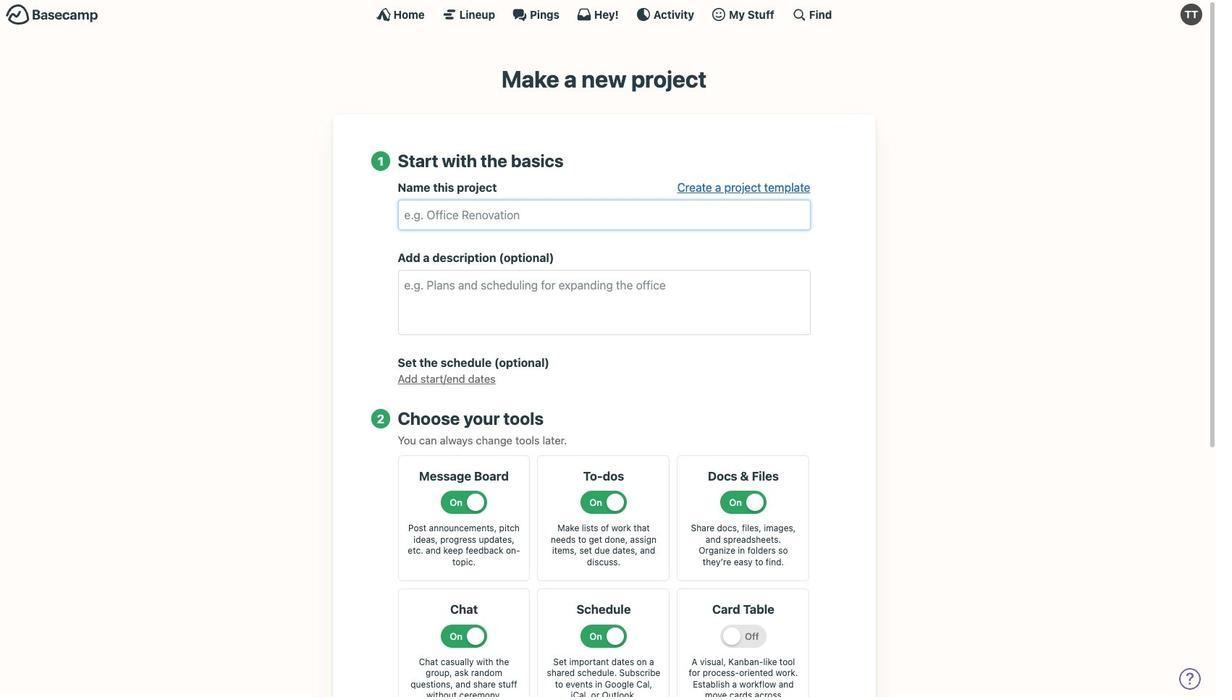 Task type: locate. For each thing, give the bounding box(es) containing it.
terry turtle image
[[1181, 4, 1203, 25]]

keyboard shortcut: ⌘ + / image
[[792, 7, 807, 22]]

main element
[[0, 0, 1209, 28]]



Task type: describe. For each thing, give the bounding box(es) containing it.
switch accounts image
[[6, 4, 98, 26]]

e.g. Office Renovation text field
[[398, 200, 811, 230]]

e.g. Plans and scheduling for expanding the office text field
[[398, 270, 811, 335]]



Task type: vqa. For each thing, say whether or not it's contained in the screenshot.
the Terry Turtle Image
yes



